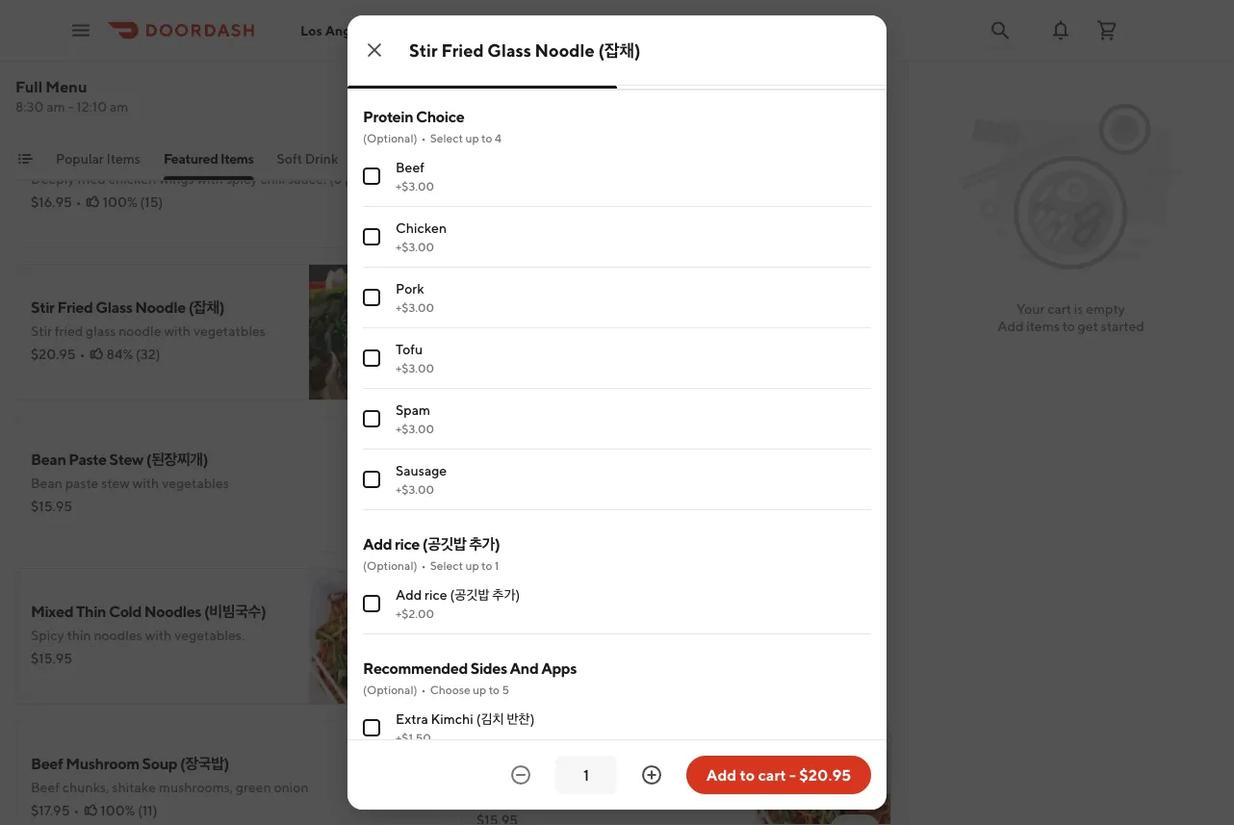 Task type: vqa. For each thing, say whether or not it's contained in the screenshot.
topmost (V)
no



Task type: describe. For each thing, give the bounding box(es) containing it.
add to cart - $20.95
[[707, 766, 851, 784]]

• inside protein choice (optional) • select up to 4
[[421, 131, 426, 144]]

sides
[[397, 151, 428, 167]]

add down 'tofu'
[[396, 365, 423, 381]]

+$3.00 for sausage
[[396, 482, 434, 496]]

noodle inside mixed thick cold noodle (쫄면) spicy cold noodle mixed with vegetables such as lettuce, bean sprouts, carrot, cucumber, perilla leaves,.
[[542, 770, 585, 786]]

select inside add rice (공깃밥 추가) (optional) • select up to 1
[[430, 559, 463, 572]]

• inside add rice (공깃밥 추가) (optional) • select up to 1
[[421, 559, 426, 572]]

$15.95 inside mixed thin cold noodles (비빔국수) spicy thin noodles with vegetables. $15.95
[[31, 650, 72, 666]]

noodle for mixed thick cold noodle (쫄면) spicy cold noodle mixed with vegetables such as lettuce, bean sprouts, carrot, cucumber, perilla leaves,.
[[597, 745, 648, 763]]

add left choose
[[396, 670, 423, 686]]

empty
[[1086, 301, 1126, 317]]

(15)
[[140, 194, 163, 210]]

tofu
[[396, 341, 423, 357]]

please
[[801, 618, 841, 634]]

chunks,
[[62, 780, 109, 795]]

fried inside the spicy chicken  wings (매운닭날개튀김) deeply fried chicken wings with spicy chili sauce. (6 pcs)
[[77, 171, 106, 187]]

beef down 1
[[477, 593, 509, 611]]

protein
[[363, 107, 413, 126]]

(optional) for add
[[363, 559, 418, 572]]

$20.95 inside button
[[799, 766, 851, 784]]

beef left chunks,
[[31, 780, 60, 795]]

spicy
[[226, 171, 257, 187]]

(6)
[[586, 42, 604, 58]]

pcs)
[[345, 171, 370, 187]]

vegetables. inside mixed thin cold noodles (비빔국수) spicy thin noodles with vegetables. $15.95
[[174, 627, 245, 643]]

recommended
[[363, 659, 468, 677]]

100% for spicy chicken  wings (매운닭날개튀김)
[[103, 194, 137, 210]]

select inside protein choice (optional) • select up to 4
[[430, 131, 463, 144]]

noodle for stir fried glass noodle (잡채) stir fried glass noodle with vegetatbles
[[135, 298, 186, 316]]

beef up salt,
[[477, 618, 506, 634]]

spicy chicken  wings (매운닭날개튀김) deeply fried chicken wings with spicy chili sauce. (6 pcs)
[[31, 146, 370, 187]]

(optional) inside protein choice (optional) • select up to 4
[[363, 131, 418, 144]]

spam +$3.00
[[396, 402, 434, 435]]

+$3.00 for pork
[[396, 300, 434, 314]]

(6
[[329, 171, 342, 187]]

$15.95 • for 91% (12)
[[477, 498, 528, 514]]

cart inside your cart is empty add items to get started
[[1048, 301, 1072, 317]]

(매운닭날개튀김)
[[176, 146, 277, 164]]

cold
[[513, 770, 539, 786]]

braised
[[477, 136, 528, 155]]

stir fried glass noodle (잡채) dialog
[[348, 0, 887, 825]]

100% for beef tendon soup (우족탕))
[[546, 660, 581, 676]]

0 items, open order cart image
[[1096, 19, 1119, 42]]

sausage
[[396, 463, 447, 479]]

protein choice group
[[363, 106, 871, 510]]

$16.95
[[31, 194, 72, 210]]

(32)
[[136, 346, 160, 362]]

sides
[[471, 659, 507, 677]]

ox
[[569, 618, 584, 634]]

shitake
[[112, 780, 156, 795]]

+$3.00 for chicken
[[396, 240, 434, 253]]

+$2.00
[[396, 607, 434, 620]]

1 add button from the top
[[385, 54, 434, 85]]

• inside recommended sides and apps (optional) • choose up to 5
[[421, 683, 426, 696]]

mixed for mixed thick cold noodle (쫄면)
[[477, 745, 519, 763]]

추가) for add rice (공깃밥 추가) (optional) • select up to 1
[[469, 535, 500, 553]]

$15.95 inside bean paste stew (된장찌개) bean paste stew with vegetables $15.95
[[31, 498, 72, 514]]

$15.95 up 1
[[477, 498, 518, 514]]

spicy right braised
[[531, 136, 567, 155]]

tendon
[[508, 618, 552, 634]]

$17.95 • for tendon
[[477, 660, 525, 676]]

stir fried glass noodle (잡채) stir fried glass noodle with vegetatbles
[[31, 298, 266, 339]]

apps
[[541, 659, 577, 677]]

soft
[[277, 151, 302, 167]]

chicken +$3.00
[[396, 220, 447, 253]]

2 vertical spatial stir
[[31, 323, 52, 339]]

noodles
[[94, 627, 142, 643]]

get
[[1078, 318, 1099, 334]]

seasoning,
[[734, 618, 798, 634]]

glass
[[86, 323, 116, 339]]

featured items
[[164, 151, 254, 167]]

mixed thick cold noodle (쫄면) image
[[755, 720, 892, 825]]

your cart is empty add items to get started
[[998, 301, 1145, 334]]

• for 100% (8)
[[519, 660, 525, 676]]

to inside button
[[740, 766, 755, 784]]

paste.
[[644, 637, 681, 653]]

up inside protein choice (optional) • select up to 4
[[466, 131, 479, 144]]

order button
[[430, 46, 535, 85]]

+$3.00 for beef
[[396, 179, 434, 193]]

stew
[[109, 450, 143, 468]]

1
[[495, 559, 499, 572]]

beef mushroom soup (장국밥) beef chunks, shitake mushrooms, green onion
[[31, 754, 309, 795]]

- inside full menu 8:30 am - 12:10 am
[[68, 99, 74, 115]]

vegetatbles
[[193, 323, 266, 339]]

+$3.00 for tofu
[[396, 361, 434, 375]]

$16.95 •
[[31, 194, 82, 210]]

with inside stir fried glass noodle (잡채) stir fried glass noodle with vegetatbles
[[164, 323, 191, 339]]

cold for thin
[[109, 602, 142, 621]]

extra for extra sides (추가메뉴)
[[361, 151, 394, 167]]

extra kimchi (김치 반찬) +$1.50
[[396, 711, 535, 744]]

your
[[1017, 301, 1045, 317]]

(공깃밥 for add rice (공깃밥 추가) +$2.00
[[450, 587, 490, 603]]

made of blood sausage and offal.
[[477, 323, 676, 339]]

chicken inside sauteed marinated chicken with vegetables. $22.95 add
[[150, 19, 197, 35]]

sausage +$3.00
[[396, 463, 447, 496]]

(11)
[[138, 803, 157, 819]]

chicken inside the spicy chicken  wings (매운닭날개튀김) deeply fried chicken wings with spicy chili sauce. (6 pcs)
[[70, 146, 127, 164]]

close stir fried glass noodle (잡채) image
[[363, 39, 386, 62]]

(12)
[[575, 498, 597, 514]]

onion,
[[550, 637, 588, 653]]

glass for stir fried glass noodle (잡채)
[[488, 39, 531, 60]]

$15.95 • for 100% (6)
[[477, 42, 528, 58]]

recommended sides and apps (optional) • choose up to 5
[[363, 659, 577, 696]]

cucumber,
[[477, 808, 541, 824]]

los angeles button
[[300, 22, 392, 38]]

Current quantity is 1 number field
[[567, 765, 606, 786]]

up for and
[[473, 683, 487, 696]]

add rice (공깃밥 추가) (optional) • select up to 1
[[363, 535, 500, 572]]

leaves,.
[[584, 808, 629, 824]]

0 horizontal spatial $20.95
[[31, 346, 76, 362]]

choose
[[430, 683, 471, 696]]

add rice (공깃밥 추가) group
[[363, 533, 871, 635]]

popular items
[[56, 151, 141, 167]]

stir fried glass noodle (잡채) image
[[309, 264, 446, 401]]

rice for add rice (공깃밥 추가) +$2.00
[[425, 587, 447, 603]]

of
[[515, 323, 527, 339]]

• for 84% (32)
[[80, 346, 85, 362]]

mushrooms,
[[159, 780, 233, 795]]

and inside beef tendon soup (우족탕)) beef tendon in ox bone soup. for personal seasoning, please add salt, greeen onion, and chili paste.
[[590, 637, 614, 653]]

2 add button from the top
[[385, 206, 434, 237]]

$17.95 for tendon
[[477, 660, 516, 676]]

2 am from the left
[[110, 99, 128, 115]]

extra sides (추가메뉴) button
[[361, 149, 486, 180]]

cart inside button
[[758, 766, 787, 784]]

chili inside beef tendon soup (우족탕)) beef tendon in ox bone soup. for personal seasoning, please add salt, greeen onion, and chili paste.
[[616, 637, 641, 653]]

bone
[[586, 618, 618, 634]]

(추가메뉴)
[[430, 151, 486, 167]]

(8)
[[584, 660, 601, 676]]

paste
[[65, 475, 99, 491]]

noodles
[[144, 602, 201, 621]]

onion
[[274, 780, 309, 795]]

notification bell image
[[1050, 19, 1073, 42]]

(비빔국수)
[[204, 602, 266, 621]]

sauteed marinated chicken with vegetables. $22.95 add
[[31, 19, 423, 77]]

add inside sauteed marinated chicken with vegetables. $22.95 add
[[396, 61, 423, 77]]

noodle inside stir fried glass noodle (잡채) stir fried glass noodle with vegetatbles
[[119, 323, 161, 339]]

is
[[1074, 301, 1084, 317]]

84%
[[106, 346, 133, 362]]

popular
[[56, 151, 104, 167]]

beef inside beef +$3.00
[[396, 159, 425, 175]]

$17.95 for mushroom
[[31, 803, 70, 819]]

3 add button from the top
[[385, 358, 434, 389]]

(잡채) for stir fried glass noodle (잡채)
[[598, 39, 641, 60]]

protein choice (optional) • select up to 4
[[363, 107, 502, 144]]

sauce.
[[288, 171, 327, 187]]

thin
[[76, 602, 106, 621]]

menu
[[46, 78, 87, 96]]



Task type: locate. For each thing, give the bounding box(es) containing it.
bean
[[573, 789, 604, 805]]

3 +$3.00 from the top
[[396, 300, 434, 314]]

rice inside add rice (공깃밥 추가) (optional) • select up to 1
[[395, 535, 420, 553]]

sauteed
[[31, 19, 82, 35]]

glass
[[488, 39, 531, 60], [96, 298, 132, 316]]

1 horizontal spatial noodle
[[542, 770, 585, 786]]

glass up glass
[[96, 298, 132, 316]]

100% (8)
[[546, 660, 601, 676]]

+$3.00 down sausage
[[396, 482, 434, 496]]

soup inside beef tendon soup (우족탕)) beef tendon in ox bone soup. for personal seasoning, please add salt, greeen onion, and chili paste.
[[566, 593, 601, 611]]

mixed inside mixed thick cold noodle (쫄면) spicy cold noodle mixed with vegetables such as lettuce, bean sprouts, carrot, cucumber, perilla leaves,.
[[477, 745, 519, 763]]

mixed thick cold noodle (쫄면) spicy cold noodle mixed with vegetables such as lettuce, bean sprouts, carrot, cucumber, perilla leaves,.
[[477, 745, 724, 824]]

stir for stir fried glass noodle (잡채)
[[409, 39, 438, 60]]

extra sides (추가메뉴)
[[361, 151, 486, 167]]

3 (optional) from the top
[[363, 683, 418, 696]]

• right $16.95
[[76, 194, 82, 210]]

and for offal.
[[620, 323, 643, 339]]

offal.
[[646, 323, 676, 339]]

vegetables. inside sauteed marinated chicken with vegetables. $22.95 add
[[230, 19, 300, 35]]

fried up choice at left top
[[441, 39, 484, 60]]

select
[[430, 131, 463, 144], [430, 559, 463, 572]]

items for popular items
[[106, 151, 141, 167]]

to inside protein choice (optional) • select up to 4
[[482, 131, 492, 144]]

1 vertical spatial $17.95 •
[[31, 803, 79, 819]]

mixed
[[587, 770, 625, 786]]

with inside mixed thin cold noodles (비빔국수) spicy thin noodles with vegetables. $15.95
[[145, 627, 172, 643]]

add rice (공깃밥 추가) +$2.00
[[396, 587, 520, 620]]

$17.95 down chunks,
[[31, 803, 70, 819]]

tofu +$3.00
[[396, 341, 434, 375]]

2 bean from the top
[[31, 475, 63, 491]]

(잡채) up vegetatbles
[[188, 298, 225, 316]]

0 horizontal spatial -
[[68, 99, 74, 115]]

(잡채) up ribs
[[598, 39, 641, 60]]

open menu image
[[69, 19, 92, 42]]

deeply
[[31, 171, 75, 187]]

add inside add rice (공깃밥 추가) +$2.00
[[396, 587, 422, 603]]

cold inside mixed thin cold noodles (비빔국수) spicy thin noodles with vegetables. $15.95
[[109, 602, 142, 621]]

add down beef +$3.00 at the top of page
[[396, 213, 423, 229]]

up for (공깃밥
[[466, 559, 479, 572]]

noodle
[[535, 39, 595, 60], [135, 298, 186, 316], [597, 745, 648, 763]]

• up +$2.00
[[421, 559, 426, 572]]

and left offal.
[[620, 323, 643, 339]]

am right the 12:10
[[110, 99, 128, 115]]

full
[[15, 78, 42, 96]]

glass inside 'stir fried glass noodle (잡채)' dialog
[[488, 39, 531, 60]]

1 vertical spatial noodle
[[542, 770, 585, 786]]

vegetables.
[[230, 19, 300, 35], [174, 627, 245, 643]]

0 vertical spatial fried
[[77, 171, 106, 187]]

salt,
[[477, 637, 501, 653]]

chicken
[[150, 19, 197, 35], [108, 171, 156, 187]]

1 vertical spatial mixed
[[477, 745, 519, 763]]

1 horizontal spatial chili
[[616, 637, 641, 653]]

noodle inside 'stir fried glass noodle (잡채)' dialog
[[535, 39, 595, 60]]

추가) down 1
[[492, 587, 520, 603]]

vegetables. down (비빔국수)
[[174, 627, 245, 643]]

100% for beef mushroom soup (장국밥)
[[100, 803, 135, 819]]

1 horizontal spatial (잡채)
[[598, 39, 641, 60]]

1 vertical spatial vegetables.
[[174, 627, 245, 643]]

2 vertical spatial and
[[590, 637, 614, 653]]

(잡채) inside stir fried glass noodle (잡채) stir fried glass noodle with vegetatbles
[[188, 298, 225, 316]]

extra inside the extra kimchi (김치 반찬) +$1.50
[[396, 711, 428, 727]]

stir inside dialog
[[409, 39, 438, 60]]

add button down 'tofu'
[[385, 358, 434, 389]]

items up spicy on the top left of page
[[220, 151, 254, 167]]

soup inside "beef mushroom soup (장국밥) beef chunks, shitake mushrooms, green onion"
[[142, 754, 177, 773]]

(우족탕))
[[604, 593, 658, 611]]

soup for (장국밥)
[[142, 754, 177, 773]]

cold inside mixed thick cold noodle (쫄면) spicy cold noodle mixed with vegetables such as lettuce, bean sprouts, carrot, cucumber, perilla leaves,.
[[562, 745, 594, 763]]

0 vertical spatial noodle
[[119, 323, 161, 339]]

pork +$3.00
[[396, 281, 434, 314]]

sausage
[[568, 323, 617, 339]]

1 vertical spatial vegetables
[[657, 770, 724, 786]]

0 vertical spatial cold
[[109, 602, 142, 621]]

add inside add rice (공깃밥 추가) (optional) • select up to 1
[[363, 535, 392, 553]]

반찬)
[[507, 711, 535, 727]]

braised spicy beef ribs and oxtails (매운꼬리갈비찜)
[[477, 136, 817, 155]]

featured
[[164, 151, 218, 167]]

100% down onion,
[[546, 660, 581, 676]]

• down chunks,
[[74, 803, 79, 819]]

cold up noodles
[[109, 602, 142, 621]]

1 am from the left
[[47, 99, 65, 115]]

1 horizontal spatial -
[[790, 766, 796, 784]]

1 vertical spatial rice
[[425, 587, 447, 603]]

2 vertical spatial noodle
[[597, 745, 648, 763]]

and right ribs
[[638, 136, 663, 155]]

0 horizontal spatial $17.95
[[31, 803, 70, 819]]

fried down popular items at the left top
[[77, 171, 106, 187]]

fried up $20.95 •
[[55, 323, 83, 339]]

1 vertical spatial $20.95
[[799, 766, 851, 784]]

extra up pcs)
[[361, 151, 394, 167]]

(optional) up +$2.00
[[363, 559, 418, 572]]

2 vertical spatial (optional)
[[363, 683, 418, 696]]

soup for (우족탕))
[[566, 593, 601, 611]]

$17.95 • down chunks,
[[31, 803, 79, 819]]

1 vertical spatial (공깃밥
[[450, 587, 490, 603]]

with inside sauteed marinated chicken with vegetables. $22.95 add
[[200, 19, 227, 35]]

0 horizontal spatial (잡채)
[[188, 298, 225, 316]]

$15.95
[[477, 42, 518, 58], [31, 498, 72, 514], [477, 498, 518, 514], [31, 650, 72, 666]]

2 (optional) from the top
[[363, 559, 418, 572]]

0 vertical spatial $17.95 •
[[477, 660, 525, 676]]

1 horizontal spatial mixed
[[477, 745, 519, 763]]

2 +$3.00 from the top
[[396, 240, 434, 253]]

1 vertical spatial stir
[[31, 298, 54, 316]]

0 horizontal spatial vegetables
[[162, 475, 229, 491]]

chili down soft at the top left of the page
[[260, 171, 285, 187]]

0 vertical spatial vegetables
[[162, 475, 229, 491]]

1 (optional) from the top
[[363, 131, 418, 144]]

glass inside stir fried glass noodle (잡채) stir fried glass noodle with vegetatbles
[[96, 298, 132, 316]]

0 vertical spatial $17.95
[[477, 660, 516, 676]]

1 horizontal spatial cart
[[1048, 301, 1072, 317]]

0 vertical spatial chicken
[[150, 19, 197, 35]]

vegetables down (된장찌개)
[[162, 475, 229, 491]]

fried for stir fried glass noodle (잡채)
[[441, 39, 484, 60]]

made
[[477, 323, 512, 339]]

0 horizontal spatial noodle
[[119, 323, 161, 339]]

(된장찌개)
[[146, 450, 208, 468]]

vegetables up carrot,
[[657, 770, 724, 786]]

extra up +$1.50
[[396, 711, 428, 727]]

2 $15.95 • from the top
[[477, 498, 528, 514]]

rice inside add rice (공깃밥 추가) +$2.00
[[425, 587, 447, 603]]

$17.95 up 5
[[477, 660, 516, 676]]

• for 100% (15)
[[76, 194, 82, 210]]

1 vertical spatial soup
[[142, 754, 177, 773]]

select up add rice (공깃밥 추가) +$2.00
[[430, 559, 463, 572]]

1 vertical spatial -
[[790, 766, 796, 784]]

chicken right marinated
[[150, 19, 197, 35]]

1 vertical spatial extra
[[396, 711, 428, 727]]

1 vertical spatial chili
[[616, 637, 641, 653]]

ribs
[[605, 136, 635, 155]]

0 horizontal spatial rice
[[395, 535, 420, 553]]

soup.
[[620, 618, 653, 634]]

2 select from the top
[[430, 559, 463, 572]]

0 horizontal spatial items
[[106, 151, 141, 167]]

2 vertical spatial up
[[473, 683, 487, 696]]

100% (6)
[[549, 42, 604, 58]]

• for 91% (12)
[[522, 498, 528, 514]]

$22.95
[[31, 42, 74, 58]]

0 vertical spatial and
[[638, 136, 663, 155]]

add inside button
[[707, 766, 737, 784]]

5 +$3.00 from the top
[[396, 422, 434, 435]]

add down your at top right
[[998, 318, 1024, 334]]

1 horizontal spatial soup
[[566, 593, 601, 611]]

0 horizontal spatial extra
[[361, 151, 394, 167]]

choice
[[416, 107, 465, 126]]

up inside add rice (공깃밥 추가) (optional) • select up to 1
[[466, 559, 479, 572]]

chili inside the spicy chicken  wings (매운닭날개튀김) deeply fried chicken wings with spicy chili sauce. (6 pcs)
[[260, 171, 285, 187]]

$15.95 left 100% (6)
[[477, 42, 518, 58]]

rice down the sausage +$3.00
[[395, 535, 420, 553]]

cart
[[1048, 301, 1072, 317], [758, 766, 787, 784]]

91% (12)
[[549, 498, 597, 514]]

select down choice at left top
[[430, 131, 463, 144]]

greeen
[[504, 637, 547, 653]]

100% (15)
[[103, 194, 163, 210]]

noodle inside stir fried glass noodle (잡채) stir fried glass noodle with vegetatbles
[[135, 298, 186, 316]]

soup up shitake at the left of the page
[[142, 754, 177, 773]]

fried inside stir fried glass noodle (잡채) stir fried glass noodle with vegetatbles
[[55, 323, 83, 339]]

0 horizontal spatial soup
[[142, 754, 177, 773]]

carrot,
[[658, 789, 698, 805]]

0 vertical spatial $15.95 •
[[477, 42, 528, 58]]

$15.95 down thin
[[31, 650, 72, 666]]

angeles
[[325, 22, 376, 38]]

$15.95 • left 100% (6)
[[477, 42, 528, 58]]

lettuce,
[[524, 789, 571, 805]]

0 vertical spatial noodle
[[535, 39, 595, 60]]

추가) inside add rice (공깃밥 추가) (optional) • select up to 1
[[469, 535, 500, 553]]

and for oxtails
[[638, 136, 663, 155]]

0 vertical spatial chicken
[[70, 146, 127, 164]]

100%
[[549, 42, 584, 58], [103, 194, 137, 210], [546, 660, 581, 676], [100, 803, 135, 819]]

thin
[[67, 627, 91, 643]]

beef down protein choice (optional) • select up to 4
[[396, 159, 425, 175]]

extra inside extra sides (추가메뉴) button
[[361, 151, 394, 167]]

1 horizontal spatial $20.95
[[799, 766, 851, 784]]

0 horizontal spatial chicken
[[70, 146, 127, 164]]

84% (32)
[[106, 346, 160, 362]]

started
[[1101, 318, 1145, 334]]

spicy up such at the bottom of the page
[[477, 770, 510, 786]]

up down "sides"
[[473, 683, 487, 696]]

4
[[495, 131, 502, 144]]

0 vertical spatial $20.95
[[31, 346, 76, 362]]

(매운꼬리갈비찜)
[[717, 136, 817, 155]]

spicy left thin
[[31, 627, 64, 643]]

(optional) down recommended
[[363, 683, 418, 696]]

+$3.00 inside the sausage +$3.00
[[396, 482, 434, 496]]

1 select from the top
[[430, 131, 463, 144]]

1 vertical spatial up
[[466, 559, 479, 572]]

5
[[502, 683, 509, 696]]

0 horizontal spatial cart
[[758, 766, 787, 784]]

1 vertical spatial fried
[[55, 323, 83, 339]]

to inside your cart is empty add items to get started
[[1063, 318, 1075, 334]]

+$3.00 down sides
[[396, 179, 434, 193]]

1 vertical spatial select
[[430, 559, 463, 572]]

1 horizontal spatial noodle
[[535, 39, 595, 60]]

with inside the spicy chicken  wings (매운닭날개튀김) deeply fried chicken wings with spicy chili sauce. (6 pcs)
[[197, 171, 224, 187]]

1 +$3.00 from the top
[[396, 179, 434, 193]]

add up +$2.00
[[396, 587, 422, 603]]

$15.95 •
[[477, 42, 528, 58], [477, 498, 528, 514]]

chicken inside protein choice group
[[396, 220, 447, 236]]

spicy
[[531, 136, 567, 155], [31, 146, 68, 164], [31, 627, 64, 643], [477, 770, 510, 786]]

fried
[[441, 39, 484, 60], [57, 298, 93, 316]]

0 vertical spatial stir
[[409, 39, 438, 60]]

up up (추가메뉴)
[[466, 131, 479, 144]]

$17.95 • up 5
[[477, 660, 525, 676]]

fried inside stir fried glass noodle (잡채) stir fried glass noodle with vegetatbles
[[57, 298, 93, 316]]

add button up kimchi on the left of the page
[[385, 663, 434, 693]]

for
[[656, 618, 676, 634]]

+$1.50
[[396, 731, 431, 744]]

1 horizontal spatial rice
[[425, 587, 447, 603]]

•
[[522, 42, 528, 58], [421, 131, 426, 144], [76, 194, 82, 210], [80, 346, 85, 362], [522, 498, 528, 514], [421, 559, 426, 572], [519, 660, 525, 676], [421, 683, 426, 696], [74, 803, 79, 819]]

$17.95 • for mushroom
[[31, 803, 79, 819]]

increase quantity by 1 image
[[640, 764, 663, 787]]

+$3.00 down spam
[[396, 422, 434, 435]]

am down menu
[[47, 99, 65, 115]]

0 vertical spatial select
[[430, 131, 463, 144]]

0 horizontal spatial $17.95 •
[[31, 803, 79, 819]]

soup up ox
[[566, 593, 601, 611]]

paste
[[69, 450, 107, 468]]

noodle for stir fried glass noodle (잡채)
[[535, 39, 595, 60]]

items inside button
[[106, 151, 141, 167]]

1 horizontal spatial am
[[110, 99, 128, 115]]

mixed thin cold noodles (비빔국수) spicy thin noodles with vegetables. $15.95
[[31, 602, 266, 666]]

0 vertical spatial (잡채)
[[598, 39, 641, 60]]

(공깃밥 inside add rice (공깃밥 추가) (optional) • select up to 1
[[423, 535, 466, 553]]

• left 84%
[[80, 346, 85, 362]]

0 horizontal spatial glass
[[96, 298, 132, 316]]

(optional) inside add rice (공깃밥 추가) (optional) • select up to 1
[[363, 559, 418, 572]]

rice
[[395, 535, 420, 553], [425, 587, 447, 603]]

0 vertical spatial 추가)
[[469, 535, 500, 553]]

-
[[68, 99, 74, 115], [790, 766, 796, 784]]

items for featured items
[[220, 151, 254, 167]]

0 vertical spatial chili
[[260, 171, 285, 187]]

items
[[1027, 318, 1060, 334]]

+$3.00 down 'tofu'
[[396, 361, 434, 375]]

0 vertical spatial extra
[[361, 151, 394, 167]]

such
[[477, 789, 505, 805]]

beef up chunks,
[[31, 754, 63, 773]]

blood
[[530, 323, 565, 339]]

noodle up (32)
[[135, 298, 186, 316]]

cold for thick
[[562, 745, 594, 763]]

with inside bean paste stew (된장찌개) bean paste stew with vegetables $15.95
[[133, 475, 159, 491]]

popular items button
[[56, 149, 141, 180]]

kimchi
[[431, 711, 474, 727]]

0 vertical spatial vegetables.
[[230, 19, 300, 35]]

1 horizontal spatial extra
[[396, 711, 428, 727]]

2 items from the left
[[220, 151, 254, 167]]

1 vertical spatial (잡채)
[[188, 298, 225, 316]]

(공깃밥 for add rice (공깃밥 추가) (optional) • select up to 1
[[423, 535, 466, 553]]

recommended sides and apps group
[[363, 658, 871, 825]]

1 vertical spatial cold
[[562, 745, 594, 763]]

+$3.00 inside chicken +$3.00
[[396, 240, 434, 253]]

• up extra sides (추가메뉴)
[[421, 131, 426, 144]]

추가) for add rice (공깃밥 추가) +$2.00
[[492, 587, 520, 603]]

beef left ribs
[[570, 136, 602, 155]]

(공깃밥 inside add rice (공깃밥 추가) +$2.00
[[450, 587, 490, 603]]

noodle up "84% (32)"
[[119, 323, 161, 339]]

0 vertical spatial cart
[[1048, 301, 1072, 317]]

vegetables inside bean paste stew (된장찌개) bean paste stew with vegetables $15.95
[[162, 475, 229, 491]]

stir for stir fried glass noodle (잡채) stir fried glass noodle with vegetatbles
[[31, 298, 54, 316]]

1 vertical spatial cart
[[758, 766, 787, 784]]

green
[[236, 780, 271, 795]]

0 vertical spatial (optional)
[[363, 131, 418, 144]]

1 horizontal spatial $17.95 •
[[477, 660, 525, 676]]

(optional) for recommended
[[363, 683, 418, 696]]

add up mixed thin cold noodles (비빔국수) image
[[363, 535, 392, 553]]

+$3.00 for spam
[[396, 422, 434, 435]]

(김치
[[476, 711, 504, 727]]

fried for stir fried glass noodle (잡채) stir fried glass noodle with vegetatbles
[[57, 298, 93, 316]]

(공깃밥 up salt,
[[450, 587, 490, 603]]

+$3.00 up the pork
[[396, 240, 434, 253]]

in
[[555, 618, 566, 634]]

up inside recommended sides and apps (optional) • choose up to 5
[[473, 683, 487, 696]]

• right order
[[522, 42, 528, 58]]

- inside button
[[790, 766, 796, 784]]

soft drink
[[277, 151, 338, 167]]

• down the greeen
[[519, 660, 525, 676]]

2 horizontal spatial noodle
[[597, 745, 648, 763]]

0 vertical spatial bean
[[31, 450, 66, 468]]

chicken inside the spicy chicken  wings (매운닭날개튀김) deeply fried chicken wings with spicy chili sauce. (6 pcs)
[[108, 171, 156, 187]]

1 vertical spatial and
[[620, 323, 643, 339]]

• down recommended
[[421, 683, 426, 696]]

1 horizontal spatial glass
[[488, 39, 531, 60]]

marinated
[[85, 19, 147, 35]]

0 horizontal spatial am
[[47, 99, 65, 115]]

(optional) down protein
[[363, 131, 418, 144]]

1 vertical spatial fried
[[57, 298, 93, 316]]

0 vertical spatial soup
[[566, 593, 601, 611]]

추가) up 1
[[469, 535, 500, 553]]

add right close stir fried glass noodle (잡채) image
[[396, 61, 423, 77]]

0 vertical spatial mixed
[[31, 602, 73, 621]]

0 horizontal spatial fried
[[57, 298, 93, 316]]

add to cart - $20.95 button
[[687, 756, 871, 794]]

0 horizontal spatial mixed
[[31, 602, 73, 621]]

chicken down beef +$3.00 at the top of page
[[396, 220, 447, 236]]

add right increase quantity by 1 'image'
[[707, 766, 737, 784]]

0 vertical spatial glass
[[488, 39, 531, 60]]

추가)
[[469, 535, 500, 553], [492, 587, 520, 603]]

0 vertical spatial fried
[[441, 39, 484, 60]]

1 vertical spatial bean
[[31, 475, 63, 491]]

chicken up 100% (15) in the left of the page
[[108, 171, 156, 187]]

fried up glass
[[57, 298, 93, 316]]

• left "91%"
[[522, 498, 528, 514]]

1 horizontal spatial cold
[[562, 745, 594, 763]]

spicy up 'deeply'
[[31, 146, 68, 164]]

(잡채) inside dialog
[[598, 39, 641, 60]]

noodle up mixed at bottom
[[597, 745, 648, 763]]

glass for stir fried glass noodle (잡채) stir fried glass noodle with vegetatbles
[[96, 298, 132, 316]]

chicken down the 12:10
[[70, 146, 127, 164]]

noodle up lettuce,
[[542, 770, 585, 786]]

mixed inside mixed thin cold noodles (비빔국수) spicy thin noodles with vegetables. $15.95
[[31, 602, 73, 621]]

4 +$3.00 from the top
[[396, 361, 434, 375]]

0 vertical spatial -
[[68, 99, 74, 115]]

los
[[300, 22, 322, 38]]

1 vertical spatial (optional)
[[363, 559, 418, 572]]

chili
[[260, 171, 285, 187], [616, 637, 641, 653]]

add inside your cart is empty add items to get started
[[998, 318, 1024, 334]]

1 vertical spatial 추가)
[[492, 587, 520, 603]]

spicy inside mixed thin cold noodles (비빔국수) spicy thin noodles with vegetables. $15.95
[[31, 627, 64, 643]]

add button
[[385, 54, 434, 85], [385, 206, 434, 237], [385, 358, 434, 389], [385, 663, 434, 693]]

add
[[843, 618, 867, 634]]

$15.95 down paste
[[31, 498, 72, 514]]

vegetables inside mixed thick cold noodle (쫄면) spicy cold noodle mixed with vegetables such as lettuce, bean sprouts, carrot, cucumber, perilla leaves,.
[[657, 770, 724, 786]]

None checkbox
[[363, 168, 380, 185], [363, 289, 380, 306], [363, 350, 380, 367], [363, 595, 380, 612], [363, 719, 380, 737], [363, 168, 380, 185], [363, 289, 380, 306], [363, 350, 380, 367], [363, 595, 380, 612], [363, 719, 380, 737]]

add button up protein
[[385, 54, 434, 85]]

• for 100% (6)
[[522, 42, 528, 58]]

$17.95
[[477, 660, 516, 676], [31, 803, 70, 819]]

decrease quantity by 1 image
[[509, 764, 533, 787]]

vegetables. left "los"
[[230, 19, 300, 35]]

glass left 100% (6)
[[488, 39, 531, 60]]

100% left (6)
[[549, 42, 584, 58]]

None checkbox
[[363, 228, 380, 246], [363, 410, 380, 428], [363, 471, 380, 488], [363, 228, 380, 246], [363, 410, 380, 428], [363, 471, 380, 488]]

$15.95 • left "91%"
[[477, 498, 528, 514]]

as
[[508, 789, 521, 805]]

cold up the current quantity is 1 number field
[[562, 745, 594, 763]]

1 $15.95 • from the top
[[477, 42, 528, 58]]

0 vertical spatial rice
[[395, 535, 420, 553]]

(공깃밥 up add rice (공깃밥 추가) +$2.00
[[423, 535, 466, 553]]

1 bean from the top
[[31, 450, 66, 468]]

+$3.00 down the pork
[[396, 300, 434, 314]]

to inside add rice (공깃밥 추가) (optional) • select up to 1
[[482, 559, 492, 572]]

1 horizontal spatial chicken
[[396, 220, 447, 236]]

extra for extra kimchi (김치 반찬) +$1.50
[[396, 711, 428, 727]]

chili down the 'soup.'
[[616, 637, 641, 653]]

추가) inside add rice (공깃밥 추가) +$2.00
[[492, 587, 520, 603]]

100% down shitake at the left of the page
[[100, 803, 135, 819]]

rice for add rice (공깃밥 추가) (optional) • select up to 1
[[395, 535, 420, 553]]

items right "popular"
[[106, 151, 141, 167]]

rice up +$2.00
[[425, 587, 447, 603]]

stir
[[409, 39, 438, 60], [31, 298, 54, 316], [31, 323, 52, 339]]

noodle inside mixed thick cold noodle (쫄면) spicy cold noodle mixed with vegetables such as lettuce, bean sprouts, carrot, cucumber, perilla leaves,.
[[597, 745, 648, 763]]

0 vertical spatial (공깃밥
[[423, 535, 466, 553]]

100% (11)
[[100, 803, 157, 819]]

0 horizontal spatial cold
[[109, 602, 142, 621]]

mixed up thin
[[31, 602, 73, 621]]

order
[[461, 56, 504, 75]]

• for 100% (11)
[[74, 803, 79, 819]]

extra
[[361, 151, 394, 167], [396, 711, 428, 727]]

1 vertical spatial chicken
[[396, 220, 447, 236]]

6 +$3.00 from the top
[[396, 482, 434, 496]]

add button down beef +$3.00 at the top of page
[[385, 206, 434, 237]]

1 horizontal spatial vegetables
[[657, 770, 724, 786]]

up left 1
[[466, 559, 479, 572]]

personal
[[679, 618, 731, 634]]

1 vertical spatial $15.95 •
[[477, 498, 528, 514]]

4 add button from the top
[[385, 663, 434, 693]]

0 horizontal spatial noodle
[[135, 298, 186, 316]]

mixed for mixed thin cold noodles (비빔국수)
[[31, 602, 73, 621]]

to inside recommended sides and apps (optional) • choose up to 5
[[489, 683, 500, 696]]

1 vertical spatial $17.95
[[31, 803, 70, 819]]

drink
[[305, 151, 338, 167]]

spicy inside the spicy chicken  wings (매운닭날개튀김) deeply fried chicken wings with spicy chili sauce. (6 pcs)
[[31, 146, 68, 164]]

noodle right order
[[535, 39, 595, 60]]

and down bone
[[590, 637, 614, 653]]

spicy inside mixed thick cold noodle (쫄면) spicy cold noodle mixed with vegetables such as lettuce, bean sprouts, carrot, cucumber, perilla leaves,.
[[477, 770, 510, 786]]

mixed thin cold noodles (비빔국수) image
[[309, 568, 446, 705]]

fried inside dialog
[[441, 39, 484, 60]]

0 horizontal spatial chili
[[260, 171, 285, 187]]

(optional) inside recommended sides and apps (optional) • choose up to 5
[[363, 683, 418, 696]]

with inside mixed thick cold noodle (쫄면) spicy cold noodle mixed with vegetables such as lettuce, bean sprouts, carrot, cucumber, perilla leaves,.
[[628, 770, 654, 786]]

1 items from the left
[[106, 151, 141, 167]]

(잡채) for stir fried glass noodle (잡채) stir fried glass noodle with vegetatbles
[[188, 298, 225, 316]]

1 vertical spatial noodle
[[135, 298, 186, 316]]



